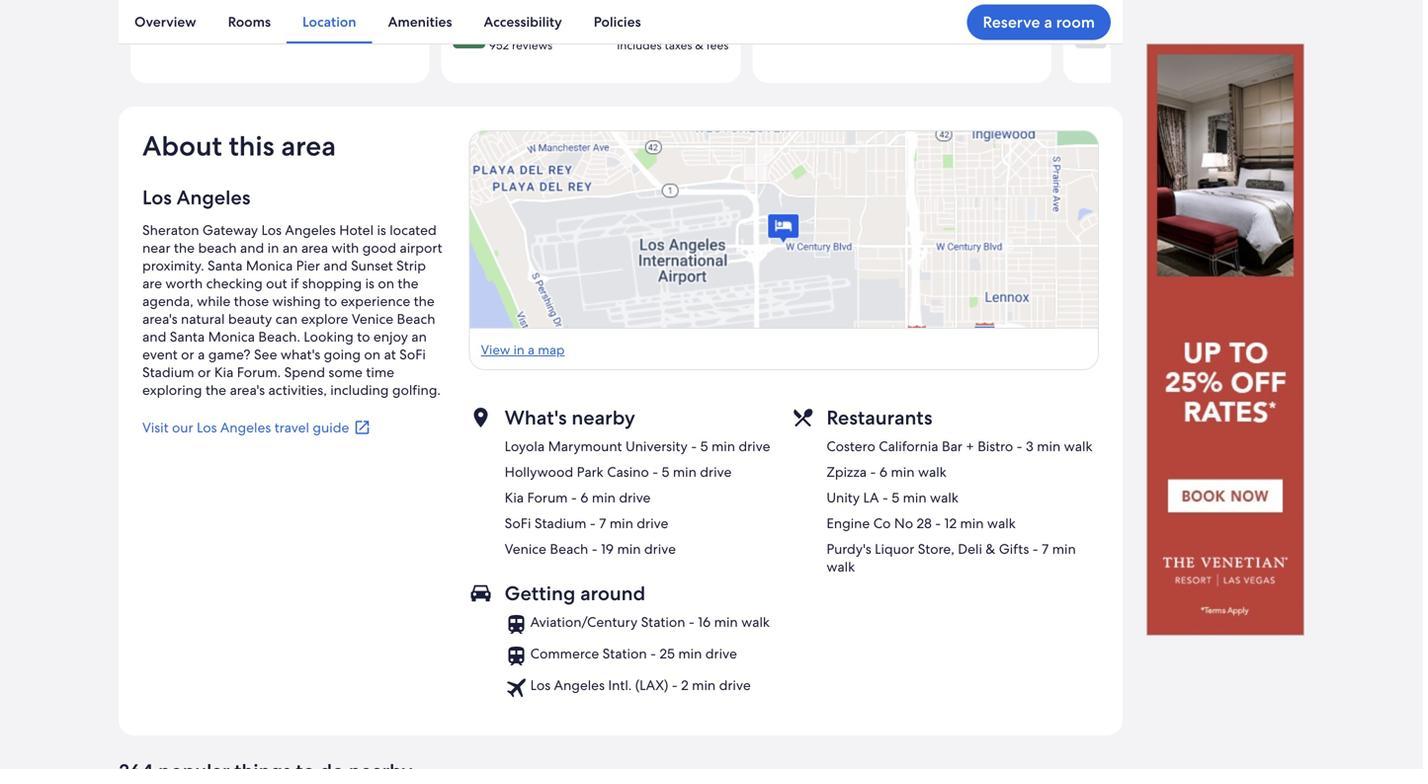 Task type: vqa. For each thing, say whether or not it's contained in the screenshot.


Task type: locate. For each thing, give the bounding box(es) containing it.
are
[[142, 275, 162, 293]]

includes
[[306, 20, 351, 35], [928, 20, 973, 35], [617, 38, 662, 53]]

the right near in the left of the page
[[174, 239, 195, 257]]

5 right the university
[[700, 438, 708, 456]]

to right wishing
[[324, 293, 337, 311]]

the down game?
[[206, 382, 226, 399]]

venice up at
[[352, 311, 393, 328]]

walk down bar
[[918, 464, 947, 482]]

travel
[[274, 419, 309, 437]]

1 vertical spatial area's
[[230, 382, 265, 399]]

rooms link
[[212, 0, 287, 43]]

good right very
[[212, 2, 248, 20]]

7 up 19
[[599, 515, 606, 533]]

proximity.
[[142, 257, 204, 275]]

deli
[[958, 541, 982, 559]]

0 horizontal spatial fees
[[395, 20, 418, 35]]

0 vertical spatial santa
[[208, 257, 243, 275]]

los down commerce
[[530, 677, 551, 695]]

0 horizontal spatial kia
[[214, 364, 234, 382]]

event
[[142, 346, 178, 364]]

0 horizontal spatial santa
[[170, 328, 205, 346]]

fees inside $1,053 total includes taxes & fees
[[1017, 20, 1040, 35]]

0 vertical spatial sofi
[[399, 346, 426, 364]]

list
[[119, 0, 1123, 43], [505, 438, 770, 559], [827, 438, 1099, 576], [505, 614, 770, 701]]

beach inside sheraton gateway los angeles hotel is located near the beach and in an area with good airport proximity. santa monica pier and sunset strip are worth checking out if shopping is on the agenda, while those wishing to experience the area's natural beauty can explore venice beach and santa monica beach. looking to enjoy an event or a game? see what's going on at sofi stadium or kia forum. spend some time exploring the area's activities, including golfing.
[[397, 311, 435, 328]]

experience
[[341, 293, 410, 311]]

min up 28
[[903, 489, 927, 507]]

0 vertical spatial kia
[[214, 364, 234, 382]]

angeles up 'pier'
[[285, 222, 336, 239]]

station
[[641, 614, 685, 632], [603, 646, 647, 663]]

& right deli
[[986, 541, 996, 559]]

1 horizontal spatial 7
[[1042, 541, 1049, 559]]

drive
[[739, 438, 770, 456], [700, 464, 732, 482], [619, 489, 651, 507], [637, 515, 668, 533], [644, 541, 676, 559], [705, 646, 737, 663], [719, 677, 751, 695]]

our
[[172, 419, 193, 437]]

-
[[691, 438, 697, 456], [1017, 438, 1023, 456], [652, 464, 658, 482], [870, 464, 876, 482], [571, 489, 577, 507], [882, 489, 888, 507], [590, 515, 596, 533], [935, 515, 941, 533], [592, 541, 598, 559], [1033, 541, 1038, 559], [689, 614, 695, 632], [650, 646, 656, 663], [672, 677, 678, 695]]

0 vertical spatial area
[[281, 128, 336, 164]]

0 vertical spatial stadium
[[142, 364, 194, 382]]

taxes for $538
[[354, 20, 381, 35]]

if
[[291, 275, 299, 293]]

total
[[393, 4, 418, 19], [1015, 4, 1040, 19]]

hotel
[[339, 222, 374, 239]]

min right '2'
[[692, 677, 716, 695]]

1 vertical spatial monica
[[208, 328, 255, 346]]

1 vertical spatial kia
[[505, 489, 524, 507]]

on left strip
[[378, 275, 394, 293]]

1 horizontal spatial beach
[[550, 541, 588, 559]]

1 horizontal spatial fees
[[706, 38, 729, 53]]

bistro
[[978, 438, 1013, 456]]

3 out of 10 element
[[752, 0, 1052, 83]]

total for $538 total includes taxes & fees
[[393, 4, 418, 19]]

2 horizontal spatial reviews
[[1133, 38, 1174, 53]]

sofi inside sheraton gateway los angeles hotel is located near the beach and in an area with good airport proximity. santa monica pier and sunset strip are worth checking out if shopping is on the agenda, while those wishing to experience the area's natural beauty can explore venice beach and santa monica beach. looking to enjoy an event or a game? see what's going on at sofi stadium or kia forum. spend some time exploring the area's activities, including golfing.
[[399, 346, 426, 364]]

kia inside sheraton gateway los angeles hotel is located near the beach and in an area with good airport proximity. santa monica pier and sunset strip are worth checking out if shopping is on the agenda, while those wishing to experience the area's natural beauty can explore venice beach and santa monica beach. looking to enjoy an event or a game? see what's going on at sofi stadium or kia forum. spend some time exploring the area's activities, including golfing.
[[214, 364, 234, 382]]

a left game?
[[198, 346, 205, 364]]

total right $1,053
[[1015, 4, 1040, 19]]

restaurants costero california bar + bistro - 3 min walk zpizza - 6 min walk unity la - 5 min walk engine co no 28 - 12 min walk purdy's liquor store, deli & gifts - 7 min walk
[[827, 405, 1093, 576]]

6 down park
[[580, 489, 589, 507]]

and left in
[[240, 239, 264, 257]]

area's up the event
[[142, 311, 177, 328]]

5 down the university
[[662, 464, 670, 482]]

0 horizontal spatial total
[[393, 4, 418, 19]]

beach
[[397, 311, 435, 328], [550, 541, 588, 559]]

reviews down 'accessibility'
[[512, 38, 553, 53]]

sofi inside what's nearby loyola marymount university - 5 min drive hollywood park casino - 5 min drive kia forum - 6 min drive sofi stadium - 7 min drive venice beach - 19 min drive
[[505, 515, 531, 533]]

los up sheraton
[[142, 185, 172, 211]]

gateway
[[203, 222, 258, 239]]

walk
[[1064, 438, 1093, 456], [918, 464, 947, 482], [930, 489, 959, 507], [987, 515, 1016, 533], [827, 559, 855, 576], [741, 614, 770, 632]]

taxes right policies "link"
[[665, 38, 692, 53]]

sunset
[[351, 257, 393, 275]]

1 vertical spatial 7
[[1042, 541, 1049, 559]]

0 vertical spatial a
[[1044, 12, 1052, 33]]

1 vertical spatial stadium
[[535, 515, 587, 533]]

+
[[966, 438, 974, 456]]

1 horizontal spatial santa
[[208, 257, 243, 275]]

7 right gifts
[[1042, 541, 1049, 559]]

angeles
[[177, 185, 250, 211], [285, 222, 336, 239], [220, 419, 271, 437], [554, 677, 605, 695]]

walk right 3
[[1064, 438, 1093, 456]]

0 vertical spatial is
[[377, 222, 386, 239]]

angeles down commerce
[[554, 677, 605, 695]]

fees
[[395, 20, 418, 35], [1017, 20, 1040, 35], [706, 38, 729, 53]]

wonderful 952 reviews
[[489, 20, 558, 53]]

1 horizontal spatial sofi
[[505, 515, 531, 533]]

those
[[234, 293, 269, 311]]

list for getting around
[[505, 614, 770, 701]]

1 vertical spatial sofi
[[505, 515, 531, 533]]

total inside $538 total includes taxes & fees
[[393, 4, 418, 19]]

angeles left the travel
[[220, 419, 271, 437]]

1 horizontal spatial 6
[[879, 464, 888, 482]]

0 horizontal spatial to
[[324, 293, 337, 311]]

1 horizontal spatial reviews
[[512, 38, 553, 53]]

to left enjoy
[[357, 328, 370, 346]]

santa down agenda,
[[170, 328, 205, 346]]

around
[[580, 581, 646, 607]]

0 horizontal spatial 5
[[662, 464, 670, 482]]

1 horizontal spatial taxes
[[665, 38, 692, 53]]

28
[[917, 515, 932, 533]]

near
[[142, 239, 170, 257]]

opens in a new window image
[[353, 419, 371, 437]]

1 vertical spatial area
[[301, 239, 328, 257]]

1 horizontal spatial kia
[[505, 489, 524, 507]]

sofi down forum
[[505, 515, 531, 533]]

venice up getting
[[505, 541, 546, 559]]

area right the this
[[281, 128, 336, 164]]

out
[[266, 275, 287, 293]]

2 vertical spatial 5
[[892, 489, 900, 507]]

an right in
[[282, 239, 298, 257]]

or
[[181, 346, 194, 364], [198, 364, 211, 382]]

includes for $1,053 total includes taxes & fees
[[928, 20, 973, 35]]

santa down 'gateway'
[[208, 257, 243, 275]]

sheraton gateway los angeles hotel is located near the beach and in an area with good airport proximity. santa monica pier and sunset strip are worth checking out if shopping is on the agenda, while those wishing to experience the area's natural beauty can explore venice beach and santa monica beach. looking to enjoy an event or a game? see what's going on at sofi stadium or kia forum. spend some time exploring the area's activities, including golfing.
[[142, 222, 442, 399]]

6
[[879, 464, 888, 482], [580, 489, 589, 507]]

taxes
[[354, 20, 381, 35], [976, 20, 1003, 35], [665, 38, 692, 53]]

min right 16
[[714, 614, 738, 632]]

1 vertical spatial station
[[603, 646, 647, 663]]

intl.
[[608, 677, 632, 695]]

unity
[[827, 489, 860, 507]]

1 vertical spatial on
[[364, 346, 381, 364]]

enjoy
[[373, 328, 408, 346]]

area's up visit our los angeles travel guide
[[230, 382, 265, 399]]

good right 7.8
[[1110, 20, 1147, 38]]

7
[[599, 515, 606, 533], [1042, 541, 1049, 559]]

beach down strip
[[397, 311, 435, 328]]

los right our
[[197, 419, 217, 437]]

a
[[1044, 12, 1052, 33], [198, 346, 205, 364]]

reviews for good
[[1133, 38, 1174, 53]]

min right the 25
[[678, 646, 702, 663]]

reserve a room button
[[967, 4, 1111, 40]]

min right the university
[[712, 438, 735, 456]]

- left the 25
[[650, 646, 656, 663]]

hollywood
[[505, 464, 573, 482]]

2 horizontal spatial taxes
[[976, 20, 1003, 35]]

an right enjoy
[[411, 328, 427, 346]]

taxes down $1,053
[[976, 20, 1003, 35]]

1 horizontal spatial stadium
[[535, 515, 587, 533]]

0 vertical spatial an
[[282, 239, 298, 257]]

beach left 19
[[550, 541, 588, 559]]

min right 3
[[1037, 438, 1061, 456]]

fees inside $538 total includes taxes & fees
[[395, 20, 418, 35]]

1 horizontal spatial includes
[[617, 38, 662, 53]]

spend
[[284, 364, 325, 382]]

- left '2'
[[672, 677, 678, 695]]

0 horizontal spatial venice
[[352, 311, 393, 328]]

0 horizontal spatial taxes
[[354, 20, 381, 35]]

& inside $538 total includes taxes & fees
[[384, 20, 393, 35]]

beach.
[[258, 328, 300, 346]]

and down agenda,
[[142, 328, 166, 346]]

0 horizontal spatial reviews
[[211, 20, 252, 35]]

reviews
[[211, 20, 252, 35], [512, 38, 553, 53], [1133, 38, 1174, 53]]

walk up gifts
[[987, 515, 1016, 533]]

forum.
[[237, 364, 281, 382]]

- right forum
[[571, 489, 577, 507]]

sofi right at
[[399, 346, 426, 364]]

on left at
[[364, 346, 381, 364]]

- down the university
[[652, 464, 658, 482]]

area inside sheraton gateway los angeles hotel is located near the beach and in an area with good airport proximity. santa monica pier and sunset strip are worth checking out if shopping is on the agenda, while those wishing to experience the area's natural beauty can explore venice beach and santa monica beach. looking to enjoy an event or a game? see what's going on at sofi stadium or kia forum. spend some time exploring the area's activities, including golfing.
[[301, 239, 328, 257]]

& right policies "link"
[[695, 38, 704, 53]]

1 vertical spatial is
[[365, 275, 374, 293]]

venice inside sheraton gateway los angeles hotel is located near the beach and in an area with good airport proximity. santa monica pier and sunset strip are worth checking out if shopping is on the agenda, while those wishing to experience the area's natural beauty can explore venice beach and santa monica beach. looking to enjoy an event or a game? see what's going on at sofi stadium or kia forum. spend some time exploring the area's activities, including golfing.
[[352, 311, 393, 328]]

4 out of 10 element
[[1063, 0, 1363, 83]]

2 horizontal spatial 5
[[892, 489, 900, 507]]

a inside sheraton gateway los angeles hotel is located near the beach and in an area with good airport proximity. santa monica pier and sunset strip are worth checking out if shopping is on the agenda, while those wishing to experience the area's natural beauty can explore venice beach and santa monica beach. looking to enjoy an event or a game? see what's going on at sofi stadium or kia forum. spend some time exploring the area's activities, including golfing.
[[198, 346, 205, 364]]

min right gifts
[[1052, 541, 1076, 559]]

$538 total includes taxes & fees
[[306, 4, 418, 35]]

is down good
[[365, 275, 374, 293]]

taxes down the $538
[[354, 20, 381, 35]]

0 horizontal spatial 7
[[599, 515, 606, 533]]

la
[[863, 489, 879, 507]]

1 total from the left
[[393, 4, 418, 19]]

min
[[712, 438, 735, 456], [1037, 438, 1061, 456], [673, 464, 697, 482], [891, 464, 915, 482], [592, 489, 616, 507], [903, 489, 927, 507], [610, 515, 633, 533], [960, 515, 984, 533], [617, 541, 641, 559], [1052, 541, 1076, 559], [714, 614, 738, 632], [678, 646, 702, 663], [692, 677, 716, 695]]

walk inside list item
[[741, 614, 770, 632]]

- right la in the right of the page
[[882, 489, 888, 507]]

includes inside $538 total includes taxes & fees
[[306, 20, 351, 35]]

includes inside $1,053 total includes taxes & fees
[[928, 20, 973, 35]]

0 horizontal spatial a
[[198, 346, 205, 364]]

angeles up 'gateway'
[[177, 185, 250, 211]]

angeles inside sheraton gateway los angeles hotel is located near the beach and in an area with good airport proximity. santa monica pier and sunset strip are worth checking out if shopping is on the agenda, while those wishing to experience the area's natural beauty can explore venice beach and santa monica beach. looking to enjoy an event or a game? see what's going on at sofi stadium or kia forum. spend some time exploring the area's activities, including golfing.
[[285, 222, 336, 239]]

1 horizontal spatial a
[[1044, 12, 1052, 33]]

kia left forum
[[505, 489, 524, 507]]

checking
[[206, 275, 263, 293]]

exploring
[[142, 382, 202, 399]]

beauty
[[228, 311, 272, 328]]

1 horizontal spatial total
[[1015, 4, 1040, 19]]

6 down california
[[879, 464, 888, 482]]

0 vertical spatial 6
[[879, 464, 888, 482]]

0 horizontal spatial includes
[[306, 20, 351, 35]]

stadium up visit
[[142, 364, 194, 382]]

list containing aviation/century station - 16 min walk
[[505, 614, 770, 701]]

monica down the while
[[208, 328, 255, 346]]

stadium inside what's nearby loyola marymount university - 5 min drive hollywood park casino - 5 min drive kia forum - 6 min drive sofi stadium - 7 min drive venice beach - 19 min drive
[[535, 515, 587, 533]]

2 horizontal spatial includes
[[928, 20, 973, 35]]

1 horizontal spatial 5
[[700, 438, 708, 456]]

5 right la in the right of the page
[[892, 489, 900, 507]]

2 horizontal spatial fees
[[1017, 20, 1040, 35]]

- right the university
[[691, 438, 697, 456]]

monica left 'pier'
[[246, 257, 293, 275]]

total right the $538
[[393, 4, 418, 19]]

going
[[324, 346, 361, 364]]

park
[[577, 464, 604, 482]]

kia
[[214, 364, 234, 382], [505, 489, 524, 507]]

venice inside what's nearby loyola marymount university - 5 min drive hollywood park casino - 5 min drive kia forum - 6 min drive sofi stadium - 7 min drive venice beach - 19 min drive
[[505, 541, 546, 559]]

including
[[330, 382, 389, 399]]

total for $1,053 total includes taxes & fees
[[1015, 4, 1040, 19]]

- left 16
[[689, 614, 695, 632]]

0 vertical spatial venice
[[352, 311, 393, 328]]

1 horizontal spatial is
[[377, 222, 386, 239]]

walk up 12
[[930, 489, 959, 507]]

includes inside 2 out of 10 element
[[617, 38, 662, 53]]

gifts
[[999, 541, 1029, 559]]

university
[[626, 438, 688, 456]]

reviews inside wonderful 952 reviews
[[512, 38, 553, 53]]

list containing costero california bar + bistro - 3 min walk
[[827, 438, 1099, 576]]

liquor
[[875, 541, 915, 559]]

reviews right 1,002 at the top of page
[[211, 20, 252, 35]]

1 horizontal spatial an
[[411, 328, 427, 346]]

2 out of 10 element
[[441, 0, 741, 83]]

an
[[282, 239, 298, 257], [411, 328, 427, 346]]

kia inside what's nearby loyola marymount university - 5 min drive hollywood park casino - 5 min drive kia forum - 6 min drive sofi stadium - 7 min drive venice beach - 19 min drive
[[505, 489, 524, 507]]

a left room
[[1044, 12, 1052, 33]]

1 vertical spatial to
[[357, 328, 370, 346]]

1 vertical spatial a
[[198, 346, 205, 364]]

walk right 16
[[741, 614, 770, 632]]

0 vertical spatial area's
[[142, 311, 177, 328]]

0 vertical spatial beach
[[397, 311, 435, 328]]

golfing.
[[392, 382, 441, 399]]

total inside $1,053 total includes taxes & fees
[[1015, 4, 1040, 19]]

0 vertical spatial 7
[[599, 515, 606, 533]]

area left with
[[301, 239, 328, 257]]

1 vertical spatial beach
[[550, 541, 588, 559]]

and right 'pier'
[[323, 257, 348, 275]]

taxes inside $538 total includes taxes & fees
[[354, 20, 381, 35]]

0 horizontal spatial 6
[[580, 489, 589, 507]]

2 horizontal spatial and
[[323, 257, 348, 275]]

list containing loyola marymount university
[[505, 438, 770, 559]]

0 horizontal spatial sofi
[[399, 346, 426, 364]]

about
[[142, 128, 222, 164]]

& down the $538
[[384, 20, 393, 35]]

getting around
[[505, 581, 646, 607]]

worth
[[165, 275, 203, 293]]

station up the 25
[[641, 614, 685, 632]]

1 horizontal spatial venice
[[505, 541, 546, 559]]

3
[[1026, 438, 1034, 456]]

what's nearby loyola marymount university - 5 min drive hollywood park casino - 5 min drive kia forum - 6 min drive sofi stadium - 7 min drive venice beach - 19 min drive
[[505, 405, 770, 559]]

0 vertical spatial station
[[641, 614, 685, 632]]

stadium down forum
[[535, 515, 587, 533]]

venice
[[352, 311, 393, 328], [505, 541, 546, 559]]

overview link
[[119, 0, 212, 43]]

reviews right 556
[[1133, 38, 1174, 53]]

0 horizontal spatial stadium
[[142, 364, 194, 382]]

& down $1,053
[[1006, 20, 1015, 35]]

1 vertical spatial an
[[411, 328, 427, 346]]

stadium
[[142, 364, 194, 382], [535, 515, 587, 533]]

- left 3
[[1017, 438, 1023, 456]]

0 horizontal spatial good
[[212, 2, 248, 20]]

is right hotel
[[377, 222, 386, 239]]

- down park
[[590, 515, 596, 533]]

1 vertical spatial venice
[[505, 541, 546, 559]]

taxes inside $1,053 total includes taxes & fees
[[976, 20, 1003, 35]]

los right 'gateway'
[[261, 222, 282, 239]]

kia left forum. at the left top of page
[[214, 364, 234, 382]]

bar
[[942, 438, 963, 456]]

reviews inside good 556 reviews
[[1133, 38, 1174, 53]]

0 horizontal spatial beach
[[397, 311, 435, 328]]

aviation/century station - 16 min walk list item
[[505, 614, 770, 638]]

taxes for $1,053
[[976, 20, 1003, 35]]

the down strip
[[414, 293, 435, 311]]

costero
[[827, 438, 875, 456]]

station down aviation/century station - 16 min walk list item
[[603, 646, 647, 663]]

reserve a room
[[983, 12, 1095, 33]]

&
[[384, 20, 393, 35], [1006, 20, 1015, 35], [695, 38, 704, 53], [986, 541, 996, 559]]

los inside sheraton gateway los angeles hotel is located near the beach and in an area with good airport proximity. santa monica pier and sunset strip are worth checking out if shopping is on the agenda, while those wishing to experience the area's natural beauty can explore venice beach and santa monica beach. looking to enjoy an event or a game? see what's going on at sofi stadium or kia forum. spend some time exploring the area's activities, including golfing.
[[261, 222, 282, 239]]

& inside 2 out of 10 element
[[695, 38, 704, 53]]

1 vertical spatial 6
[[580, 489, 589, 507]]

1 horizontal spatial good
[[1110, 20, 1147, 38]]

- left 19
[[592, 541, 598, 559]]

santa
[[208, 257, 243, 275], [170, 328, 205, 346]]

reviews inside very good 1,002 reviews
[[211, 20, 252, 35]]

2 total from the left
[[1015, 4, 1040, 19]]

station for aviation/century
[[641, 614, 685, 632]]



Task type: describe. For each thing, give the bounding box(es) containing it.
walk down engine
[[827, 559, 855, 576]]

commerce
[[530, 646, 599, 663]]

room
[[1056, 12, 1095, 33]]

1 vertical spatial 5
[[662, 464, 670, 482]]

& inside restaurants costero california bar + bistro - 3 min walk zpizza - 6 min walk unity la - 5 min walk engine co no 28 - 12 min walk purdy's liquor store, deli & gifts - 7 min walk
[[986, 541, 996, 559]]

loyola
[[505, 438, 545, 456]]

0 vertical spatial 5
[[700, 438, 708, 456]]

1 horizontal spatial to
[[357, 328, 370, 346]]

engine
[[827, 515, 870, 533]]

los angeles intl. (lax) - 2 min drive list item
[[505, 677, 770, 701]]

6 inside what's nearby loyola marymount university - 5 min drive hollywood park casino - 5 min drive kia forum - 6 min drive sofi stadium - 7 min drive venice beach - 19 min drive
[[580, 489, 589, 507]]

0 vertical spatial to
[[324, 293, 337, 311]]

min right 19
[[617, 541, 641, 559]]

drive inside los angeles intl. (lax) - 2 min drive list item
[[719, 677, 751, 695]]

19
[[601, 541, 614, 559]]

list for what's nearby
[[505, 438, 770, 559]]

good inside good 556 reviews
[[1110, 20, 1147, 38]]

angeles inside list item
[[554, 677, 605, 695]]

los angeles
[[142, 185, 250, 211]]

see
[[254, 346, 277, 364]]

good
[[362, 239, 396, 257]]

list for restaurants
[[827, 438, 1099, 576]]

0 vertical spatial monica
[[246, 257, 293, 275]]

aviation/century
[[530, 614, 638, 632]]

$538
[[364, 4, 390, 19]]

casino
[[607, 464, 649, 482]]

sheraton
[[142, 222, 199, 239]]

visit
[[142, 419, 169, 437]]

fees inside 2 out of 10 element
[[706, 38, 729, 53]]

aviation/century station - 16 min walk
[[530, 614, 770, 632]]

- left 12
[[935, 515, 941, 533]]

at
[[384, 346, 396, 364]]

pier
[[296, 257, 320, 275]]

$1,053
[[978, 4, 1012, 19]]

0 horizontal spatial is
[[365, 275, 374, 293]]

explore
[[301, 311, 348, 328]]

accessibility
[[484, 13, 562, 31]]

min down california
[[891, 464, 915, 482]]

what's
[[281, 346, 320, 364]]

this
[[229, 128, 274, 164]]

7.8
[[1083, 29, 1098, 44]]

overview
[[134, 13, 196, 31]]

good inside very good 1,002 reviews
[[212, 2, 248, 20]]

the down airport
[[398, 275, 419, 293]]

about this area
[[142, 128, 336, 164]]

& inside $1,053 total includes taxes & fees
[[1006, 20, 1015, 35]]

5 inside restaurants costero california bar + bistro - 3 min walk zpizza - 6 min walk unity la - 5 min walk engine co no 28 - 12 min walk purdy's liquor store, deli & gifts - 7 min walk
[[892, 489, 900, 507]]

can
[[276, 311, 298, 328]]

0 horizontal spatial and
[[142, 328, 166, 346]]

9.2
[[461, 29, 477, 44]]

a inside button
[[1044, 12, 1052, 33]]

store,
[[918, 541, 955, 559]]

policies
[[594, 13, 641, 31]]

visit our los angeles travel guide link
[[142, 419, 445, 437]]

beach inside what's nearby loyola marymount university - 5 min drive hollywood park casino - 5 min drive kia forum - 6 min drive sofi stadium - 7 min drive venice beach - 19 min drive
[[550, 541, 588, 559]]

marymount
[[548, 438, 622, 456]]

california
[[879, 438, 939, 456]]

reviews for wonderful
[[512, 38, 553, 53]]

rooms
[[228, 13, 271, 31]]

getting
[[505, 581, 575, 607]]

amenities link
[[372, 0, 468, 43]]

guide
[[313, 419, 349, 437]]

los angeles intl. (lax) - 2 min drive
[[530, 677, 751, 695]]

commerce station - 25 min drive
[[530, 646, 737, 663]]

nearby
[[572, 405, 635, 431]]

fees for $1,053 total includes taxes & fees
[[1017, 20, 1040, 35]]

shopping
[[302, 275, 362, 293]]

2
[[681, 677, 689, 695]]

reserve
[[983, 12, 1040, 33]]

los inside los angeles intl. (lax) - 2 min drive list item
[[530, 677, 551, 695]]

- right gifts
[[1033, 541, 1038, 559]]

includes taxes & fees
[[617, 38, 729, 53]]

amenities
[[388, 13, 452, 31]]

min right 12
[[960, 515, 984, 533]]

7 inside what's nearby loyola marymount university - 5 min drive hollywood park casino - 5 min drive kia forum - 6 min drive sofi stadium - 7 min drive venice beach - 19 min drive
[[599, 515, 606, 533]]

1 horizontal spatial or
[[198, 364, 211, 382]]

12
[[945, 515, 957, 533]]

1 vertical spatial santa
[[170, 328, 205, 346]]

7 inside restaurants costero california bar + bistro - 3 min walk zpizza - 6 min walk unity la - 5 min walk engine co no 28 - 12 min walk purdy's liquor store, deli & gifts - 7 min walk
[[1042, 541, 1049, 559]]

0 vertical spatial on
[[378, 275, 394, 293]]

- up la in the right of the page
[[870, 464, 876, 482]]

25
[[660, 646, 675, 663]]

556
[[1110, 38, 1131, 53]]

zpizza
[[827, 464, 867, 482]]

list containing overview
[[119, 0, 1123, 43]]

drive inside the commerce station - 25 min drive list item
[[705, 646, 737, 663]]

wishing
[[272, 293, 321, 311]]

forum
[[527, 489, 568, 507]]

game?
[[208, 346, 251, 364]]

0 horizontal spatial or
[[181, 346, 194, 364]]

1 horizontal spatial and
[[240, 239, 264, 257]]

min down park
[[592, 489, 616, 507]]

very
[[179, 2, 209, 20]]

1 out of 10 element
[[130, 0, 430, 83]]

commerce station - 25 min drive list item
[[505, 646, 770, 669]]

agenda,
[[142, 293, 193, 311]]

min down the university
[[673, 464, 697, 482]]

0 horizontal spatial an
[[282, 239, 298, 257]]

good 556 reviews
[[1110, 20, 1174, 53]]

beach
[[198, 239, 237, 257]]

accessibility link
[[468, 0, 578, 43]]

taxes inside 2 out of 10 element
[[665, 38, 692, 53]]

1 horizontal spatial area's
[[230, 382, 265, 399]]

16
[[698, 614, 711, 632]]

some
[[329, 364, 363, 382]]

activities,
[[268, 382, 327, 399]]

6 inside restaurants costero california bar + bistro - 3 min walk zpizza - 6 min walk unity la - 5 min walk engine co no 28 - 12 min walk purdy's liquor store, deli & gifts - 7 min walk
[[879, 464, 888, 482]]

airport
[[400, 239, 442, 257]]

includes for $538 total includes taxes & fees
[[306, 20, 351, 35]]

natural
[[181, 311, 225, 328]]

0 horizontal spatial area's
[[142, 311, 177, 328]]

what's
[[505, 405, 567, 431]]

$1,053 total includes taxes & fees
[[928, 4, 1040, 35]]

min up 19
[[610, 515, 633, 533]]

visit our los angeles travel guide
[[142, 419, 349, 437]]

fees for $538 total includes taxes & fees
[[395, 20, 418, 35]]

looking
[[304, 328, 354, 346]]

wonderful
[[489, 20, 558, 38]]

no
[[894, 515, 913, 533]]

station for commerce
[[603, 646, 647, 663]]

stadium inside sheraton gateway los angeles hotel is located near the beach and in an area with good airport proximity. santa monica pier and sunset strip are worth checking out if shopping is on the agenda, while those wishing to experience the area's natural beauty can explore venice beach and santa monica beach. looking to enjoy an event or a game? see what's going on at sofi stadium or kia forum. spend some time exploring the area's activities, including golfing.
[[142, 364, 194, 382]]

952
[[489, 38, 509, 53]]

time
[[366, 364, 394, 382]]



